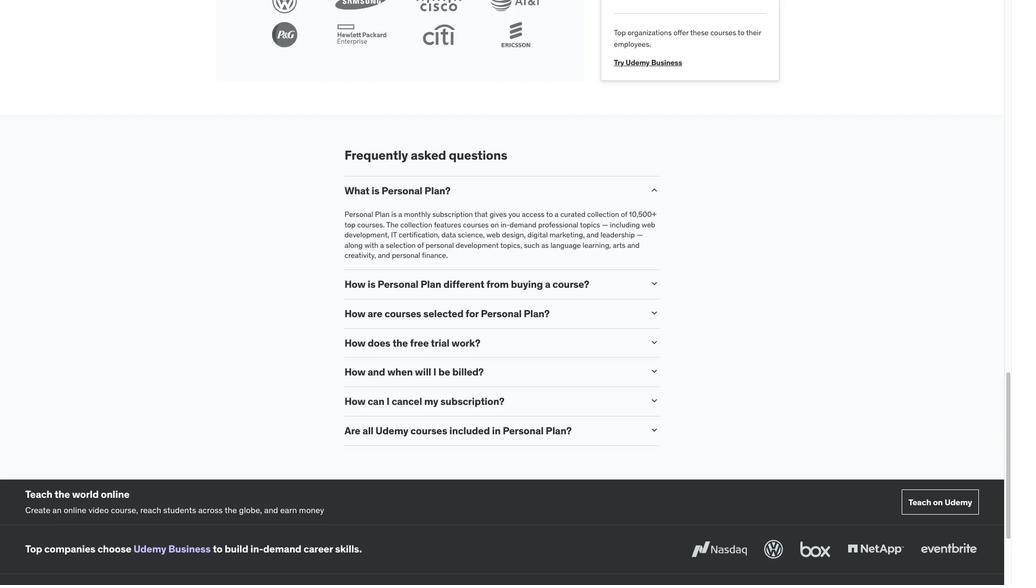 Task type: vqa. For each thing, say whether or not it's contained in the screenshot.
'Crystal Reports for SAP Business One Mastery Training Course'
no



Task type: locate. For each thing, give the bounding box(es) containing it.
to up 'professional'
[[546, 210, 553, 219]]

business down top organizations offer these courses to their employees.
[[651, 58, 682, 67]]

0 horizontal spatial i
[[387, 395, 390, 408]]

of up including
[[621, 210, 627, 219]]

5 small image from the top
[[649, 425, 660, 435]]

0 horizontal spatial top
[[25, 543, 42, 556]]

in- right build at bottom
[[251, 543, 263, 556]]

3 small image from the top
[[649, 337, 660, 348]]

a
[[399, 210, 402, 219], [555, 210, 559, 219], [380, 240, 384, 250], [545, 278, 551, 290]]

and inside teach the world online create an online video course, reach students across the globe, and earn money
[[264, 505, 278, 516]]

business
[[651, 58, 682, 67], [168, 543, 211, 556]]

1 horizontal spatial personal
[[426, 240, 454, 250]]

0 vertical spatial to
[[738, 28, 745, 37]]

personal up finance.
[[426, 240, 454, 250]]

i
[[433, 366, 436, 378], [387, 395, 390, 408]]

how are courses selected for personal plan?
[[345, 307, 550, 320]]

cancel
[[392, 395, 422, 408]]

0 horizontal spatial plan
[[375, 210, 390, 219]]

a up 'professional'
[[555, 210, 559, 219]]

demand left career
[[263, 543, 301, 556]]

can
[[368, 395, 384, 408]]

0 vertical spatial collection
[[587, 210, 619, 219]]

eventbrite image
[[919, 538, 979, 561]]

4 how from the top
[[345, 366, 366, 378]]

demand down you
[[510, 220, 537, 229]]

how is personal plan different from buying a course? button
[[345, 278, 641, 290]]

0 vertical spatial on
[[491, 220, 499, 229]]

a right with
[[380, 240, 384, 250]]

is for what
[[372, 184, 380, 197]]

1 vertical spatial plan?
[[524, 307, 550, 320]]

netapp image
[[846, 538, 906, 561]]

0 vertical spatial demand
[[510, 220, 537, 229]]

and right arts
[[627, 240, 640, 250]]

0 horizontal spatial teach
[[25, 488, 52, 500]]

0 horizontal spatial collection
[[400, 220, 432, 229]]

0 vertical spatial is
[[372, 184, 380, 197]]

how down creativity,
[[345, 278, 366, 290]]

1 vertical spatial top
[[25, 543, 42, 556]]

0 vertical spatial small image
[[649, 308, 660, 318]]

1 vertical spatial web
[[487, 230, 500, 240]]

work?
[[452, 336, 481, 349]]

— down including
[[637, 230, 643, 240]]

1 vertical spatial —
[[637, 230, 643, 240]]

0 horizontal spatial personal
[[392, 251, 420, 260]]

1 vertical spatial business
[[168, 543, 211, 556]]

1 small image from the top
[[649, 308, 660, 318]]

0 horizontal spatial in-
[[251, 543, 263, 556]]

1 vertical spatial plan
[[421, 278, 441, 290]]

3 how from the top
[[345, 336, 366, 349]]

plan inside the personal plan is a monthly subscription that gives you access to a curated collection of 10,500+ top courses. the collection features courses on in-demand professional topics — including web development, it certification, data science, web design, digital marketing, and leadership — along with a selection of personal development topics, such as language learning, arts and creativity, and personal finance.
[[375, 210, 390, 219]]

udemy
[[626, 58, 650, 67], [376, 424, 408, 437], [945, 497, 972, 507], [134, 543, 166, 556]]

personal right for
[[481, 307, 522, 320]]

on down gives
[[491, 220, 499, 229]]

choose
[[98, 543, 131, 556]]

to left build at bottom
[[213, 543, 223, 556]]

is up the
[[391, 210, 397, 219]]

1 vertical spatial online
[[64, 505, 86, 516]]

how left does
[[345, 336, 366, 349]]

courses up science,
[[463, 220, 489, 229]]

0 vertical spatial plan
[[375, 210, 390, 219]]

volkswagen image
[[762, 538, 785, 561]]

cisco logo image
[[416, 0, 462, 12]]

selection
[[386, 240, 416, 250]]

2 vertical spatial to
[[213, 543, 223, 556]]

reach
[[140, 505, 161, 516]]

courses inside top organizations offer these courses to their employees.
[[711, 28, 736, 37]]

small image for buying
[[649, 278, 660, 289]]

collection
[[587, 210, 619, 219], [400, 220, 432, 229]]

1 horizontal spatial web
[[642, 220, 655, 229]]

try udemy business link
[[614, 50, 682, 67]]

different
[[443, 278, 484, 290]]

a right buying
[[545, 278, 551, 290]]

1 vertical spatial demand
[[263, 543, 301, 556]]

1 horizontal spatial teach
[[909, 497, 931, 507]]

2 how from the top
[[345, 307, 366, 320]]

business down students
[[168, 543, 211, 556]]

1 horizontal spatial in-
[[501, 220, 510, 229]]

0 vertical spatial top
[[614, 28, 626, 37]]

to
[[738, 28, 745, 37], [546, 210, 553, 219], [213, 543, 223, 556]]

small image for how are courses selected for personal plan?
[[649, 308, 660, 318]]

collection down monthly
[[400, 220, 432, 229]]

i left be
[[433, 366, 436, 378]]

i right can
[[387, 395, 390, 408]]

0 horizontal spatial on
[[491, 220, 499, 229]]

teach inside teach the world online create an online video course, reach students across the globe, and earn money
[[25, 488, 52, 500]]

how for how are courses selected for personal plan?
[[345, 307, 366, 320]]

top inside top organizations offer these courses to their employees.
[[614, 28, 626, 37]]

collection up topics
[[587, 210, 619, 219]]

0 horizontal spatial web
[[487, 230, 500, 240]]

offer
[[674, 28, 689, 37]]

2 small image from the top
[[649, 396, 660, 406]]

1 horizontal spatial top
[[614, 28, 626, 37]]

top companies choose udemy business to build in-demand career skills.
[[25, 543, 362, 556]]

courses right are
[[385, 307, 421, 320]]

— right topics
[[602, 220, 608, 229]]

course?
[[553, 278, 589, 290]]

earn
[[280, 505, 297, 516]]

top left companies
[[25, 543, 42, 556]]

students
[[163, 505, 196, 516]]

0 horizontal spatial online
[[64, 505, 86, 516]]

0 vertical spatial in-
[[501, 220, 510, 229]]

is
[[372, 184, 380, 197], [391, 210, 397, 219], [368, 278, 376, 290]]

how left are
[[345, 307, 366, 320]]

1 vertical spatial on
[[933, 497, 943, 507]]

small image
[[649, 308, 660, 318], [649, 396, 660, 406]]

plan
[[375, 210, 390, 219], [421, 278, 441, 290]]

1 vertical spatial is
[[391, 210, 397, 219]]

is up are
[[368, 278, 376, 290]]

0 vertical spatial i
[[433, 366, 436, 378]]

courses
[[711, 28, 736, 37], [463, 220, 489, 229], [385, 307, 421, 320], [411, 424, 447, 437]]

2 small image from the top
[[649, 278, 660, 289]]

1 horizontal spatial plan
[[421, 278, 441, 290]]

teach for on
[[909, 497, 931, 507]]

top up employees.
[[614, 28, 626, 37]]

personal
[[382, 184, 423, 197], [345, 210, 373, 219], [378, 278, 419, 290], [481, 307, 522, 320], [503, 424, 544, 437]]

1 vertical spatial of
[[418, 240, 424, 250]]

1 horizontal spatial the
[[225, 505, 237, 516]]

1 vertical spatial small image
[[649, 396, 660, 406]]

web down 10,500+
[[642, 220, 655, 229]]

teach for the
[[25, 488, 52, 500]]

personal up top
[[345, 210, 373, 219]]

top for top companies choose udemy business to build in-demand career skills.
[[25, 543, 42, 556]]

the
[[386, 220, 399, 229]]

teach inside teach on udemy link
[[909, 497, 931, 507]]

top for top organizations offer these courses to their employees.
[[614, 28, 626, 37]]

the left globe, at the left of page
[[225, 505, 237, 516]]

the
[[393, 336, 408, 349], [55, 488, 70, 500], [225, 505, 237, 516]]

1 horizontal spatial business
[[651, 58, 682, 67]]

is for how
[[368, 278, 376, 290]]

0 vertical spatial business
[[651, 58, 682, 67]]

personal down selection
[[392, 251, 420, 260]]

is right what
[[372, 184, 380, 197]]

plan?
[[425, 184, 451, 197], [524, 307, 550, 320], [546, 424, 572, 437]]

demand inside the personal plan is a monthly subscription that gives you access to a curated collection of 10,500+ top courses. the collection features courses on in-demand professional topics — including web development, it certification, data science, web design, digital marketing, and leadership — along with a selection of personal development topics, such as language learning, arts and creativity, and personal finance.
[[510, 220, 537, 229]]

plan up the
[[375, 210, 390, 219]]

career
[[304, 543, 333, 556]]

personal right in
[[503, 424, 544, 437]]

on up eventbrite image
[[933, 497, 943, 507]]

plan down finance.
[[421, 278, 441, 290]]

how and when will i be billed? button
[[345, 366, 641, 378]]

0 vertical spatial web
[[642, 220, 655, 229]]

2 horizontal spatial to
[[738, 28, 745, 37]]

courses right these
[[711, 28, 736, 37]]

organizations
[[628, 28, 672, 37]]

teach
[[25, 488, 52, 500], [909, 497, 931, 507]]

the up an
[[55, 488, 70, 500]]

procter & gamble logo image
[[272, 22, 297, 47]]

online right an
[[64, 505, 86, 516]]

trial
[[431, 336, 450, 349]]

0 horizontal spatial the
[[55, 488, 70, 500]]

arts
[[613, 240, 626, 250]]

as
[[541, 240, 549, 250]]

1 horizontal spatial demand
[[510, 220, 537, 229]]

to left their
[[738, 28, 745, 37]]

how for how can i cancel my subscription?
[[345, 395, 366, 408]]

professional
[[538, 220, 578, 229]]

personal up monthly
[[382, 184, 423, 197]]

included
[[449, 424, 490, 437]]

these
[[690, 28, 709, 37]]

2 vertical spatial is
[[368, 278, 376, 290]]

udemy right choose
[[134, 543, 166, 556]]

and left when
[[368, 366, 385, 378]]

0 horizontal spatial of
[[418, 240, 424, 250]]

udemy right try
[[626, 58, 650, 67]]

for
[[466, 307, 479, 320]]

1 vertical spatial personal
[[392, 251, 420, 260]]

top organizations offer these courses to their employees.
[[614, 28, 761, 49]]

1 horizontal spatial online
[[101, 488, 130, 500]]

such
[[524, 240, 540, 250]]

in- inside the personal plan is a monthly subscription that gives you access to a curated collection of 10,500+ top courses. the collection features courses on in-demand professional topics — including web development, it certification, data science, web design, digital marketing, and leadership — along with a selection of personal development topics, such as language learning, arts and creativity, and personal finance.
[[501, 220, 510, 229]]

demand
[[510, 220, 537, 229], [263, 543, 301, 556]]

the left free
[[393, 336, 408, 349]]

world
[[72, 488, 99, 500]]

data
[[442, 230, 456, 240]]

online up course,
[[101, 488, 130, 500]]

nasdaq image
[[689, 538, 750, 561]]

0 vertical spatial plan?
[[425, 184, 451, 197]]

0 horizontal spatial —
[[602, 220, 608, 229]]

1 how from the top
[[345, 278, 366, 290]]

what is personal plan? button
[[345, 184, 641, 197]]

0 horizontal spatial to
[[213, 543, 223, 556]]

and left earn
[[264, 505, 278, 516]]

1 vertical spatial i
[[387, 395, 390, 408]]

all
[[363, 424, 374, 437]]

of down certification,
[[418, 240, 424, 250]]

udemy right all at the bottom left
[[376, 424, 408, 437]]

how left can
[[345, 395, 366, 408]]

4 small image from the top
[[649, 366, 660, 377]]

what
[[345, 184, 370, 197]]

to for top companies choose udemy business to build in-demand career skills.
[[213, 543, 223, 556]]

0 vertical spatial online
[[101, 488, 130, 500]]

1 horizontal spatial to
[[546, 210, 553, 219]]

to inside top organizations offer these courses to their employees.
[[738, 28, 745, 37]]

udemy up eventbrite image
[[945, 497, 972, 507]]

teach the world online create an online video course, reach students across the globe, and earn money
[[25, 488, 324, 516]]

design,
[[502, 230, 526, 240]]

try
[[614, 58, 624, 67]]

small image for billed?
[[649, 366, 660, 377]]

1 horizontal spatial on
[[933, 497, 943, 507]]

of
[[621, 210, 627, 219], [418, 240, 424, 250]]

certification,
[[399, 230, 440, 240]]

small image
[[649, 185, 660, 195], [649, 278, 660, 289], [649, 337, 660, 348], [649, 366, 660, 377], [649, 425, 660, 435]]

0 vertical spatial of
[[621, 210, 627, 219]]

0 vertical spatial the
[[393, 336, 408, 349]]

udemy business link
[[134, 543, 211, 556]]

5 how from the top
[[345, 395, 366, 408]]

web up the development
[[487, 230, 500, 240]]

1 small image from the top
[[649, 185, 660, 195]]

in- down gives
[[501, 220, 510, 229]]

when
[[387, 366, 413, 378]]

how left when
[[345, 366, 366, 378]]

buying
[[511, 278, 543, 290]]

are
[[345, 424, 361, 437]]

1 vertical spatial to
[[546, 210, 553, 219]]

how
[[345, 278, 366, 290], [345, 307, 366, 320], [345, 336, 366, 349], [345, 366, 366, 378], [345, 395, 366, 408]]

online
[[101, 488, 130, 500], [64, 505, 86, 516]]



Task type: describe. For each thing, give the bounding box(es) containing it.
will
[[415, 366, 431, 378]]

curated
[[560, 210, 586, 219]]

along
[[345, 240, 363, 250]]

in
[[492, 424, 501, 437]]

development
[[456, 240, 499, 250]]

ericsson logo image
[[502, 22, 531, 47]]

access
[[522, 210, 545, 219]]

create
[[25, 505, 50, 516]]

with
[[365, 240, 378, 250]]

how can i cancel my subscription?
[[345, 395, 505, 408]]

try udemy business
[[614, 58, 682, 67]]

topics
[[580, 220, 600, 229]]

video
[[88, 505, 109, 516]]

marketing,
[[550, 230, 585, 240]]

udemy inside try udemy business link
[[626, 58, 650, 67]]

how does the free trial work? button
[[345, 336, 641, 349]]

how can i cancel my subscription? button
[[345, 395, 641, 408]]

1 vertical spatial the
[[55, 488, 70, 500]]

on inside the personal plan is a monthly subscription that gives you access to a curated collection of 10,500+ top courses. the collection features courses on in-demand professional topics — including web development, it certification, data science, web design, digital marketing, and leadership — along with a selection of personal development topics, such as language learning, arts and creativity, and personal finance.
[[491, 220, 499, 229]]

free
[[410, 336, 429, 349]]

build
[[225, 543, 248, 556]]

courses.
[[357, 220, 385, 229]]

att&t logo image
[[491, 0, 542, 12]]

asked
[[411, 147, 446, 164]]

udemy inside teach on udemy link
[[945, 497, 972, 507]]

how for how does the free trial work?
[[345, 336, 366, 349]]

features
[[434, 220, 461, 229]]

box image
[[798, 538, 833, 561]]

leadership
[[601, 230, 635, 240]]

to inside the personal plan is a monthly subscription that gives you access to a curated collection of 10,500+ top courses. the collection features courses on in-demand professional topics — including web development, it certification, data science, web design, digital marketing, and leadership — along with a selection of personal development topics, such as language learning, arts and creativity, and personal finance.
[[546, 210, 553, 219]]

monthly
[[404, 210, 431, 219]]

science,
[[458, 230, 485, 240]]

my
[[424, 395, 438, 408]]

how and when will i be billed?
[[345, 366, 484, 378]]

digital
[[528, 230, 548, 240]]

employees.
[[614, 40, 651, 49]]

and down topics
[[587, 230, 599, 240]]

an
[[52, 505, 62, 516]]

small image for how can i cancel my subscription?
[[649, 396, 660, 406]]

frequently asked questions
[[345, 147, 508, 164]]

0 horizontal spatial demand
[[263, 543, 301, 556]]

personal up are
[[378, 278, 419, 290]]

you
[[509, 210, 520, 219]]

including
[[610, 220, 640, 229]]

samsung logo image
[[335, 0, 388, 10]]

volkswagen logo image
[[272, 0, 297, 14]]

a up the
[[399, 210, 402, 219]]

teach on udemy
[[909, 497, 972, 507]]

frequently
[[345, 147, 408, 164]]

how for how is personal plan different from buying a course?
[[345, 278, 366, 290]]

1 horizontal spatial i
[[433, 366, 436, 378]]

skills.
[[335, 543, 362, 556]]

personal inside the personal plan is a monthly subscription that gives you access to a curated collection of 10,500+ top courses. the collection features courses on in-demand professional topics — including web development, it certification, data science, web design, digital marketing, and leadership — along with a selection of personal development topics, such as language learning, arts and creativity, and personal finance.
[[345, 210, 373, 219]]

are all udemy courses included in personal plan?
[[345, 424, 572, 437]]

how does the free trial work?
[[345, 336, 481, 349]]

1 horizontal spatial collection
[[587, 210, 619, 219]]

courses down my on the left bottom of the page
[[411, 424, 447, 437]]

finance.
[[422, 251, 448, 260]]

2 vertical spatial the
[[225, 505, 237, 516]]

does
[[368, 336, 391, 349]]

hewlett packard enterprise logo image
[[337, 24, 386, 45]]

10,500+
[[629, 210, 657, 219]]

teach on udemy link
[[902, 490, 979, 515]]

2 horizontal spatial the
[[393, 336, 408, 349]]

learning,
[[583, 240, 611, 250]]

selected
[[423, 307, 464, 320]]

what is personal plan?
[[345, 184, 451, 197]]

1 vertical spatial collection
[[400, 220, 432, 229]]

it
[[391, 230, 397, 240]]

globe,
[[239, 505, 262, 516]]

and down with
[[378, 251, 390, 260]]

language
[[551, 240, 581, 250]]

are
[[368, 307, 382, 320]]

1 horizontal spatial of
[[621, 210, 627, 219]]

questions
[[449, 147, 508, 164]]

to for top organizations offer these courses to their employees.
[[738, 28, 745, 37]]

1 horizontal spatial —
[[637, 230, 643, 240]]

is inside the personal plan is a monthly subscription that gives you access to a curated collection of 10,500+ top courses. the collection features courses on in-demand professional topics — including web development, it certification, data science, web design, digital marketing, and leadership — along with a selection of personal development topics, such as language learning, arts and creativity, and personal finance.
[[391, 210, 397, 219]]

from
[[487, 278, 509, 290]]

subscription
[[432, 210, 473, 219]]

their
[[746, 28, 761, 37]]

billed?
[[452, 366, 484, 378]]

how is personal plan different from buying a course?
[[345, 278, 589, 290]]

0 horizontal spatial business
[[168, 543, 211, 556]]

subscription?
[[440, 395, 505, 408]]

0 vertical spatial personal
[[426, 240, 454, 250]]

topics,
[[500, 240, 522, 250]]

personal plan is a monthly subscription that gives you access to a curated collection of 10,500+ top courses. the collection features courses on in-demand professional topics — including web development, it certification, data science, web design, digital marketing, and leadership — along with a selection of personal development topics, such as language learning, arts and creativity, and personal finance.
[[345, 210, 657, 260]]

be
[[439, 366, 450, 378]]

development,
[[345, 230, 389, 240]]

0 vertical spatial —
[[602, 220, 608, 229]]

money
[[299, 505, 324, 516]]

across
[[198, 505, 223, 516]]

course,
[[111, 505, 138, 516]]

small image for personal
[[649, 425, 660, 435]]

2 vertical spatial plan?
[[546, 424, 572, 437]]

companies
[[44, 543, 96, 556]]

that
[[475, 210, 488, 219]]

citi logo image
[[423, 24, 455, 45]]

how for how and when will i be billed?
[[345, 366, 366, 378]]

are all udemy courses included in personal plan? button
[[345, 424, 641, 437]]

how are courses selected for personal plan? button
[[345, 307, 641, 320]]

gives
[[490, 210, 507, 219]]

courses inside the personal plan is a monthly subscription that gives you access to a curated collection of 10,500+ top courses. the collection features courses on in-demand professional topics — including web development, it certification, data science, web design, digital marketing, and leadership — along with a selection of personal development topics, such as language learning, arts and creativity, and personal finance.
[[463, 220, 489, 229]]

1 vertical spatial in-
[[251, 543, 263, 556]]



